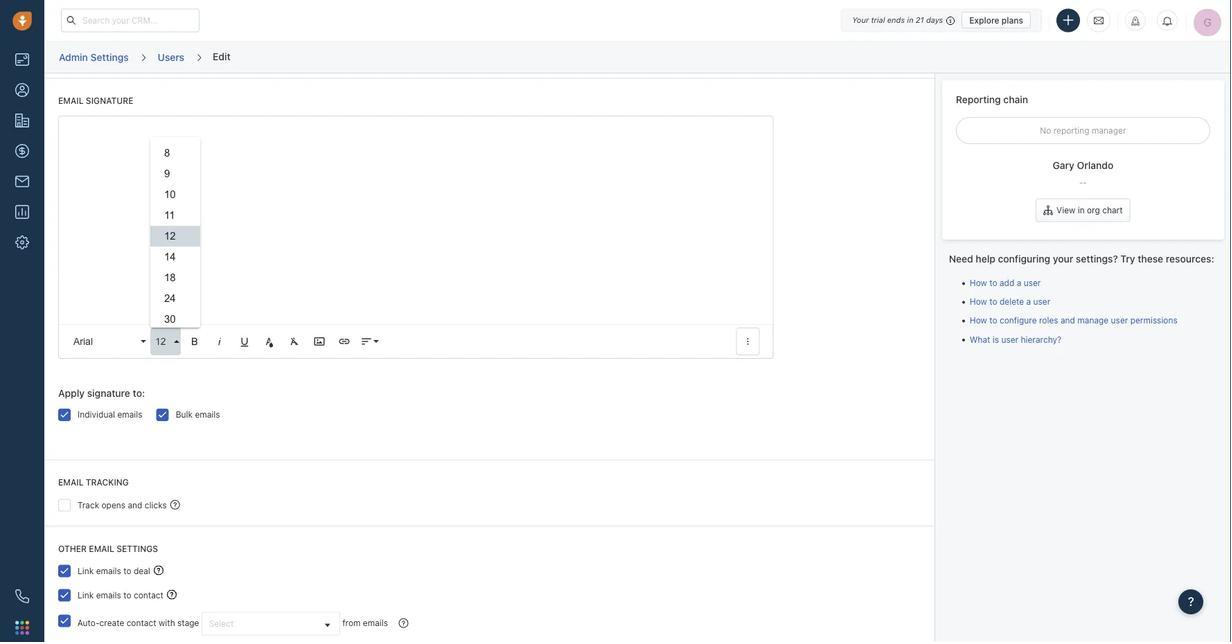 Task type: locate. For each thing, give the bounding box(es) containing it.
explore plans link
[[962, 12, 1031, 28]]

12 down 30
[[155, 337, 166, 347]]

and right roles
[[1061, 316, 1076, 326]]

link emails to contact
[[78, 591, 164, 601]]

12 up 14 on the top of the page
[[164, 231, 176, 242]]

link up 'auto-'
[[78, 591, 94, 601]]

settings
[[91, 51, 129, 63]]

how for how to configure roles and manage user permissions
[[970, 316, 987, 326]]

to down link emails to deal
[[124, 591, 131, 601]]

emails down other email settings
[[96, 567, 121, 576]]

1 vertical spatial a
[[1027, 297, 1031, 307]]

8
[[164, 148, 170, 159]]

emails down to:
[[117, 410, 143, 420]]

user
[[1024, 278, 1041, 288], [1034, 297, 1051, 307], [1111, 316, 1129, 326], [1002, 335, 1019, 344]]

12 inside 'link'
[[164, 231, 176, 242]]

signature
[[87, 388, 130, 400]]

emails for individual emails
[[117, 410, 143, 420]]

1 vertical spatial contact
[[127, 619, 156, 628]]

2 vertical spatial how
[[970, 316, 987, 326]]

0 vertical spatial email
[[58, 96, 84, 106]]

clicks
[[145, 501, 167, 510]]

how
[[970, 278, 987, 288], [970, 297, 987, 307], [970, 316, 987, 326]]

1 - from the left
[[1080, 177, 1084, 187]]

in left 21
[[907, 16, 914, 25]]

to left add
[[990, 278, 998, 288]]

stage
[[177, 619, 199, 628]]

add
[[1000, 278, 1015, 288]]

deal
[[134, 567, 150, 576]]

configuring
[[998, 253, 1051, 264]]

email tracking
[[58, 478, 129, 488]]

14
[[164, 252, 176, 263]]

more misc image
[[742, 336, 754, 348]]

and
[[1061, 316, 1076, 326], [128, 501, 142, 510]]

1 email from the top
[[58, 96, 84, 106]]

link down other
[[78, 567, 94, 576]]

reporting chain
[[956, 94, 1029, 105]]

0 horizontal spatial a
[[1017, 278, 1022, 288]]

emails
[[117, 410, 143, 420], [195, 410, 220, 420], [96, 567, 121, 576], [96, 591, 121, 601], [363, 619, 388, 628]]

10
[[164, 189, 176, 201]]

1 horizontal spatial a
[[1027, 297, 1031, 307]]

freshworks switcher image
[[15, 621, 29, 635]]

1 horizontal spatial in
[[1078, 206, 1085, 215]]

how for how to add a user
[[970, 278, 987, 288]]

emails right from
[[363, 619, 388, 628]]

email up the track
[[58, 478, 84, 488]]

chain
[[1004, 94, 1029, 105]]

your
[[853, 16, 869, 25]]

2 email from the top
[[58, 478, 84, 488]]

to for add
[[990, 278, 998, 288]]

to up is at the bottom
[[990, 316, 998, 326]]

question circled image
[[399, 618, 408, 629]]

1 vertical spatial link
[[78, 591, 94, 601]]

trial
[[871, 16, 885, 25]]

email
[[58, 96, 84, 106], [58, 478, 84, 488]]

select link
[[202, 613, 339, 636]]

tracking
[[86, 478, 129, 488]]

10 link
[[150, 185, 200, 206]]

24
[[164, 293, 176, 305]]

11
[[164, 210, 175, 222]]

link
[[78, 567, 94, 576], [78, 591, 94, 601]]

12
[[164, 231, 176, 242], [155, 337, 166, 347]]

how down help
[[970, 278, 987, 288]]

phone element
[[8, 583, 36, 611]]

link for link emails to contact
[[78, 591, 94, 601]]

1 vertical spatial email
[[58, 478, 84, 488]]

roles
[[1040, 316, 1059, 326]]

2 how from the top
[[970, 297, 987, 307]]

a right delete
[[1027, 297, 1031, 307]]

in left org on the right top of page
[[1078, 206, 1085, 215]]

0 vertical spatial link
[[78, 567, 94, 576]]

create
[[99, 619, 124, 628]]

view in org chart button
[[1036, 199, 1131, 222]]

help
[[976, 253, 996, 264]]

3 how from the top
[[970, 316, 987, 326]]

0 vertical spatial a
[[1017, 278, 1022, 288]]

opens
[[102, 501, 125, 510]]

0 vertical spatial and
[[1061, 316, 1076, 326]]

1 vertical spatial how
[[970, 297, 987, 307]]

9
[[164, 169, 170, 180]]

emails down link emails to deal
[[96, 591, 121, 601]]

admin
[[59, 51, 88, 63]]

18 link
[[150, 268, 200, 289]]

email for email tracking
[[58, 478, 84, 488]]

how to add a user
[[970, 278, 1041, 288]]

0 vertical spatial how
[[970, 278, 987, 288]]

2 link from the top
[[78, 591, 94, 601]]

1 horizontal spatial and
[[1061, 316, 1076, 326]]

0 vertical spatial 12
[[164, 231, 176, 242]]

admin settings link
[[58, 46, 129, 68]]

contact
[[134, 591, 164, 601], [127, 619, 156, 628]]

what is user hierarchy?
[[970, 335, 1062, 344]]

to for delete
[[990, 297, 998, 307]]

1 vertical spatial 12
[[155, 337, 166, 347]]

emails for link emails to contact
[[96, 591, 121, 601]]

link for link emails to deal
[[78, 567, 94, 576]]

to left delete
[[990, 297, 998, 307]]

email left signature at top left
[[58, 96, 84, 106]]

how up what
[[970, 316, 987, 326]]

user up roles
[[1034, 297, 1051, 307]]

explore
[[970, 15, 1000, 25]]

how down how to add a user link
[[970, 297, 987, 307]]

0 vertical spatial in
[[907, 16, 914, 25]]

manage
[[1078, 316, 1109, 326]]

clear formatting image
[[288, 336, 301, 348]]

no
[[1040, 126, 1052, 135]]

user right add
[[1024, 278, 1041, 288]]

a
[[1017, 278, 1022, 288], [1027, 297, 1031, 307]]

1 vertical spatial and
[[128, 501, 142, 510]]

contact left with
[[127, 619, 156, 628]]

contact left click to learn how to link emails to contacts image
[[134, 591, 164, 601]]

manager
[[1092, 126, 1127, 135]]

-
[[1080, 177, 1084, 187], [1084, 177, 1087, 187]]

to left deal
[[124, 567, 131, 576]]

user right manage
[[1111, 316, 1129, 326]]

permissions
[[1131, 316, 1178, 326]]

1 vertical spatial in
[[1078, 206, 1085, 215]]

users
[[158, 51, 184, 63]]

to
[[990, 278, 998, 288], [990, 297, 998, 307], [990, 316, 998, 326], [124, 567, 131, 576], [124, 591, 131, 601]]

emails right bulk
[[195, 410, 220, 420]]

a for delete
[[1027, 297, 1031, 307]]

application
[[58, 116, 774, 440]]

a right add
[[1017, 278, 1022, 288]]

12 button
[[150, 328, 181, 356]]

9 link
[[150, 164, 200, 185]]

phone image
[[15, 590, 29, 604]]

click to learn how to link conversations to deals image
[[154, 566, 163, 576]]

link emails to deal
[[78, 567, 150, 576]]

12 link
[[150, 226, 200, 247]]

1 how from the top
[[970, 278, 987, 288]]

other
[[58, 544, 87, 554]]

and left the clicks at the bottom left of page
[[128, 501, 142, 510]]

1 link from the top
[[78, 567, 94, 576]]

configure
[[1000, 316, 1037, 326]]

delete
[[1000, 297, 1024, 307]]



Task type: vqa. For each thing, say whether or not it's contained in the screenshot.
Sales for Sales Manager
no



Task type: describe. For each thing, give the bounding box(es) containing it.
send email image
[[1094, 15, 1104, 26]]

track opens and clicks
[[78, 501, 167, 510]]

how for how to delete a user
[[970, 297, 987, 307]]

plans
[[1002, 15, 1024, 25]]

12 inside popup button
[[155, 337, 166, 347]]

view in org chart
[[1057, 206, 1123, 215]]

align image
[[360, 336, 373, 348]]

how to add a user link
[[970, 278, 1041, 288]]

0 horizontal spatial in
[[907, 16, 914, 25]]

edit
[[213, 50, 231, 62]]

emails for link emails to deal
[[96, 567, 121, 576]]

individual
[[78, 410, 115, 420]]

resources:
[[1166, 253, 1215, 264]]

orlando
[[1077, 160, 1114, 171]]

apply
[[58, 388, 85, 400]]

how to configure roles and manage user permissions
[[970, 316, 1178, 326]]

auto-create contact with stage
[[77, 619, 199, 628]]

8 link
[[150, 143, 200, 164]]

30 link
[[150, 310, 200, 330]]

bulk emails
[[176, 410, 220, 420]]

emails for from emails
[[363, 619, 388, 628]]

arial
[[73, 337, 93, 347]]

apply signature to:
[[58, 388, 145, 400]]

is
[[993, 335, 999, 344]]

click to learn how to link emails to contacts image
[[167, 590, 177, 600]]

hierarchy?
[[1021, 335, 1062, 344]]

track
[[78, 501, 99, 510]]

settings
[[117, 544, 158, 554]]

these
[[1138, 253, 1164, 264]]

view
[[1057, 206, 1076, 215]]

a for add
[[1017, 278, 1022, 288]]

other email settings
[[58, 544, 158, 554]]

need help configuring your settings? try these resources:
[[949, 253, 1215, 264]]

0 horizontal spatial and
[[128, 501, 142, 510]]

email for email signature
[[58, 96, 84, 106]]

reporting
[[1054, 126, 1090, 135]]

email signature
[[58, 96, 133, 106]]

email
[[89, 544, 114, 554]]

11 link
[[150, 206, 200, 226]]

how to configure roles and manage user permissions link
[[970, 316, 1178, 326]]

what's new image
[[1131, 16, 1141, 26]]

14 link
[[150, 247, 200, 268]]

8 9 10
[[164, 148, 176, 201]]

gary orlando --
[[1053, 160, 1114, 187]]

explore plans
[[970, 15, 1024, 25]]

days
[[927, 16, 943, 25]]

to for configure
[[990, 316, 998, 326]]

need
[[949, 253, 974, 264]]

Search your CRM... text field
[[61, 9, 200, 32]]

0 vertical spatial contact
[[134, 591, 164, 601]]

how to delete a user link
[[970, 297, 1051, 307]]

chart
[[1103, 206, 1123, 215]]

your trial ends in 21 days
[[853, 16, 943, 25]]

from emails
[[343, 619, 388, 628]]

select
[[209, 620, 234, 629]]

with
[[159, 619, 175, 628]]

users link
[[157, 46, 185, 68]]

admin settings
[[59, 51, 129, 63]]

signature
[[86, 96, 133, 106]]

application containing 8
[[58, 116, 774, 440]]

no reporting manager
[[1040, 126, 1127, 135]]

ends
[[888, 16, 905, 25]]

21
[[916, 16, 924, 25]]

user right is at the bottom
[[1002, 335, 1019, 344]]

your
[[1053, 253, 1074, 264]]

auto-
[[77, 619, 100, 628]]

gary
[[1053, 160, 1075, 171]]

settings?
[[1076, 253, 1118, 264]]

question circled image
[[170, 499, 180, 511]]

insert link (⌘k) image
[[338, 336, 351, 348]]

try
[[1121, 253, 1136, 264]]

emails for bulk emails
[[195, 410, 220, 420]]

insert image (⌘p) image
[[313, 336, 326, 348]]

2 - from the left
[[1084, 177, 1087, 187]]

what is user hierarchy? link
[[970, 335, 1062, 344]]

arial button
[[69, 328, 148, 356]]

reporting
[[956, 94, 1001, 105]]

bulk
[[176, 410, 193, 420]]

individual emails
[[78, 410, 143, 420]]

how to delete a user
[[970, 297, 1051, 307]]

from
[[343, 619, 361, 628]]

30
[[164, 314, 176, 325]]

what
[[970, 335, 991, 344]]

24 link
[[150, 289, 200, 310]]

in inside button
[[1078, 206, 1085, 215]]

org
[[1087, 206, 1100, 215]]

18
[[164, 272, 176, 284]]



